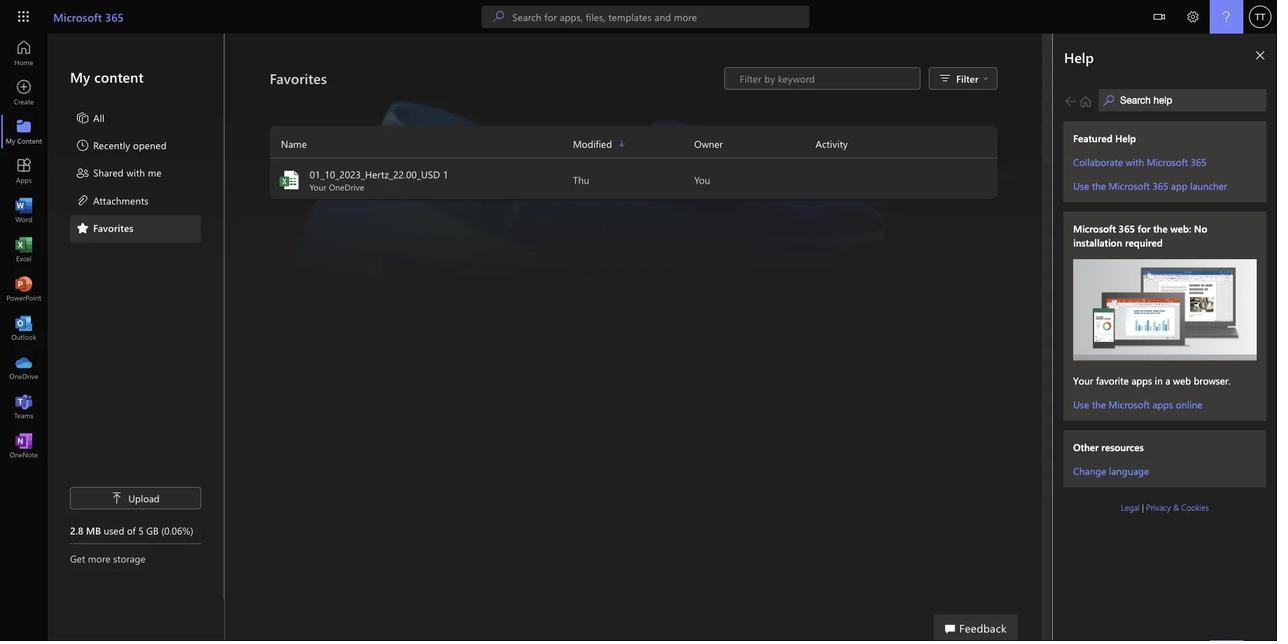 Task type: describe. For each thing, give the bounding box(es) containing it.
tt button
[[1244, 0, 1277, 34]]

storage
[[113, 552, 146, 565]]

get
[[70, 552, 85, 565]]

menu inside 'my content left pane navigation' navigation
[[70, 105, 201, 243]]

Search box. Suggestions appear as you type. search field
[[512, 6, 810, 28]]

used
[[104, 524, 124, 537]]

upload
[[128, 492, 160, 505]]

feedback
[[959, 620, 1007, 635]]

name 01_10_2023_hertz_22.00_usd 1 cell
[[270, 167, 573, 193]]

row containing name
[[270, 136, 998, 158]]

modified button
[[573, 136, 694, 152]]

1 help region from the left
[[1011, 34, 1277, 641]]

2 help region from the left
[[1053, 34, 1277, 641]]


[[983, 76, 989, 81]]

all
[[93, 111, 105, 124]]

content
[[94, 68, 144, 86]]

feedback button
[[934, 615, 1018, 641]]

onenote image
[[17, 439, 31, 453]]

my
[[70, 68, 90, 86]]

1 horizontal spatial favorites
[[270, 69, 327, 88]]

displaying 1 out of 4 files. status
[[725, 67, 921, 90]]

get more storage button
[[70, 551, 201, 565]]

opened
[[133, 139, 167, 152]]

shared
[[93, 166, 124, 179]]

my content image
[[17, 125, 31, 139]]

01_10_2023_hertz_22.00_usd
[[310, 168, 440, 181]]

 upload
[[112, 492, 160, 505]]

2.8 mb used of 5 gb (0.06%)
[[70, 524, 193, 537]]

2.8
[[70, 524, 83, 537]]

1
[[443, 168, 448, 181]]

activity
[[816, 137, 848, 150]]

my content
[[70, 68, 144, 86]]

name button
[[270, 136, 573, 152]]

favorites element
[[76, 221, 134, 237]]

onedrive
[[329, 181, 364, 193]]

01_10_2023_hertz_22.00_usd 1 your onedrive
[[310, 168, 448, 193]]

you
[[694, 173, 711, 186]]

365
[[105, 9, 124, 24]]

modified
[[573, 137, 612, 150]]


[[1154, 11, 1165, 22]]

filter
[[956, 72, 979, 85]]

more
[[88, 552, 111, 565]]

mb
[[86, 524, 101, 537]]



Task type: vqa. For each thing, say whether or not it's contained in the screenshot.
Create
no



Task type: locate. For each thing, give the bounding box(es) containing it.
none search field inside microsoft 365 banner
[[482, 6, 810, 28]]

tt
[[1255, 11, 1266, 22]]

favorites up name
[[270, 69, 327, 88]]

navigation
[[0, 34, 48, 465]]

teams image
[[17, 399, 31, 413]]

recently opened
[[93, 139, 167, 152]]

thu
[[573, 173, 590, 186]]

word image
[[17, 203, 31, 217]]

attachments
[[93, 194, 149, 207]]

 button
[[1143, 0, 1176, 36]]

excel image inside name 01_10_2023_hertz_22.00_usd 1 cell
[[278, 169, 301, 191]]

with
[[126, 166, 145, 179]]

None search field
[[482, 6, 810, 28]]

get more storage
[[70, 552, 146, 565]]

0 vertical spatial favorites
[[270, 69, 327, 88]]

0 vertical spatial excel image
[[278, 169, 301, 191]]

recently opened element
[[76, 138, 167, 155]]

your
[[310, 181, 327, 193]]

apps image
[[17, 164, 31, 178]]

Filter by keyword text field
[[739, 71, 913, 85]]

favorites
[[270, 69, 327, 88], [93, 221, 134, 234]]

powerpoint image
[[17, 282, 31, 296]]

name
[[281, 137, 307, 150]]

filter 
[[956, 72, 989, 85]]

(0.06%)
[[161, 524, 193, 537]]

recently
[[93, 139, 130, 152]]

excel image left your
[[278, 169, 301, 191]]

0 horizontal spatial favorites
[[93, 221, 134, 234]]

1 vertical spatial excel image
[[17, 242, 31, 256]]

of
[[127, 524, 136, 537]]

onedrive image
[[17, 360, 31, 374]]

activity, column 4 of 4 column header
[[816, 136, 998, 152]]

microsoft 365 banner
[[0, 0, 1277, 36]]

shared with me element
[[76, 166, 162, 182]]

owner
[[694, 137, 723, 150]]

microsoft
[[53, 9, 102, 24]]

1 horizontal spatial excel image
[[278, 169, 301, 191]]

help region
[[1011, 34, 1277, 641], [1053, 34, 1277, 641]]

menu
[[70, 105, 201, 243]]

me
[[148, 166, 162, 179]]

menu containing all
[[70, 105, 201, 243]]

home image
[[17, 46, 31, 60]]

create image
[[17, 85, 31, 100]]

owner button
[[694, 136, 816, 152]]

all element
[[76, 111, 105, 127]]

excel image up 'powerpoint' icon
[[17, 242, 31, 256]]

my content left pane navigation navigation
[[48, 34, 224, 599]]

help
[[1064, 48, 1094, 66]]

favorites down attachments element
[[93, 221, 134, 234]]

5
[[138, 524, 144, 537]]

1 vertical spatial favorites
[[93, 221, 134, 234]]

favorites inside menu
[[93, 221, 134, 234]]

microsoft 365
[[53, 9, 124, 24]]

outlook image
[[17, 321, 31, 335]]

attachments element
[[76, 193, 149, 210]]

shared with me
[[93, 166, 162, 179]]

row
[[270, 136, 998, 158]]


[[112, 493, 123, 504]]

0 horizontal spatial excel image
[[17, 242, 31, 256]]

gb
[[146, 524, 159, 537]]

excel image
[[278, 169, 301, 191], [17, 242, 31, 256]]



